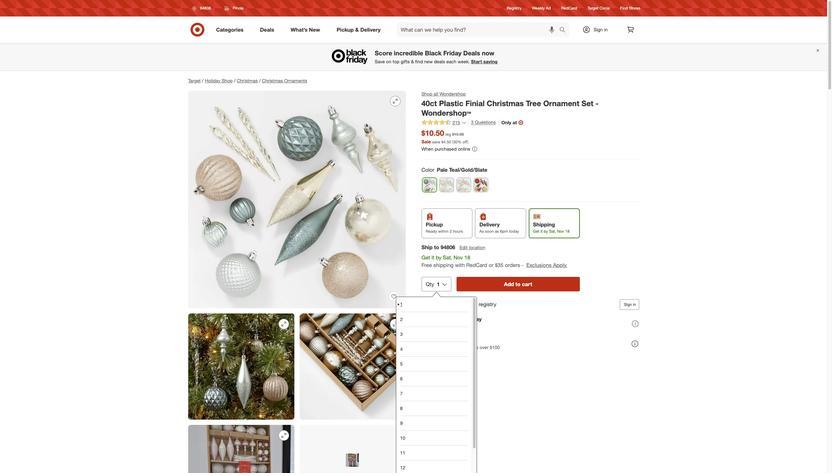 Task type: locate. For each thing, give the bounding box(es) containing it.
pickup & delivery link
[[331, 22, 389, 37]]

1 horizontal spatial 18
[[565, 229, 570, 234]]

1 vertical spatial by
[[436, 254, 441, 261]]

new
[[309, 26, 320, 33]]

1 horizontal spatial sign
[[624, 302, 632, 307]]

ready
[[426, 229, 437, 234]]

0 vertical spatial 18
[[565, 229, 570, 234]]

score
[[375, 49, 392, 57]]

deals
[[434, 59, 445, 64]]

4.50
[[443, 139, 451, 144]]

0 vertical spatial to
[[434, 244, 439, 251]]

pink/champagne image
[[457, 178, 471, 192]]

0 horizontal spatial sign
[[594, 27, 603, 32]]

new
[[424, 59, 433, 64]]

0 horizontal spatial get
[[421, 254, 430, 261]]

40ct plastic finial christmas tree ornament set - wondershop™, 2 of 7 image
[[188, 313, 294, 420]]

shop inside shop all wondershop 40ct plastic finial christmas tree ornament set - wondershop™
[[421, 91, 432, 97]]

0 horizontal spatial on
[[386, 59, 391, 64]]

/
[[202, 78, 204, 83], [234, 78, 235, 83], [259, 78, 261, 83]]

0 horizontal spatial it
[[431, 254, 434, 261]]

wondershop™
[[421, 108, 471, 117]]

1 vertical spatial sign in
[[624, 302, 636, 307]]

6 link
[[400, 371, 468, 386]]

or left $35
[[489, 262, 493, 268]]

it up free
[[431, 254, 434, 261]]

2 horizontal spatial /
[[259, 78, 261, 83]]

1 vertical spatial redcard
[[466, 262, 487, 268]]

0 horizontal spatial to
[[434, 244, 439, 251]]

3 left questions
[[471, 119, 474, 125]]

1 horizontal spatial christmas
[[262, 78, 283, 83]]

color pale teal/gold/slate
[[421, 166, 487, 173]]

on down time
[[459, 345, 464, 350]]

18 inside get it by sat, nov 18 free shipping with redcard or $35 orders - exclusions apply.
[[464, 254, 470, 261]]

40ct plastic finial christmas tree ornament set - wondershop™, 1 of 7 image
[[188, 91, 406, 308]]

- right set
[[596, 99, 599, 108]]

day
[[473, 316, 482, 322]]

1 horizontal spatial 2
[[450, 229, 452, 234]]

gifts
[[401, 59, 410, 64]]

ad
[[546, 6, 551, 11]]

orders down time
[[465, 345, 478, 350]]

12
[[400, 465, 405, 470]]

30
[[453, 139, 458, 144]]

on inside pay over time on orders over $100
[[459, 345, 464, 350]]

pickup right new
[[337, 26, 354, 33]]

sign in link
[[577, 22, 618, 37]]

0 vertical spatial save
[[375, 59, 385, 64]]

0 vertical spatial nov
[[557, 229, 564, 234]]

save down score
[[375, 59, 385, 64]]

1 vertical spatial delivery
[[479, 221, 500, 228]]

1 horizontal spatial on
[[459, 345, 464, 350]]

with
[[455, 262, 465, 268]]

2 horizontal spatial christmas
[[487, 99, 524, 108]]

1 horizontal spatial shop
[[421, 91, 432, 97]]

holiday shop link
[[205, 78, 233, 83]]

1 vertical spatial deals
[[463, 49, 480, 57]]

nov inside shipping get it by sat, nov 18
[[557, 229, 564, 234]]

deals up start
[[463, 49, 480, 57]]

search
[[556, 27, 572, 33]]

0 vertical spatial shop
[[222, 78, 233, 83]]

pay
[[435, 337, 444, 344]]

sat, inside get it by sat, nov 18 free shipping with redcard or $35 orders - exclusions apply.
[[443, 254, 452, 261]]

10 link
[[400, 430, 468, 445]]

0 vertical spatial get
[[533, 229, 539, 234]]

40ct
[[421, 99, 437, 108]]

-
[[596, 99, 599, 108], [522, 262, 524, 268]]

1 horizontal spatial /
[[234, 78, 235, 83]]

christmas link
[[237, 78, 258, 83]]

shop
[[222, 78, 233, 83], [421, 91, 432, 97]]

0 horizontal spatial 1
[[400, 301, 403, 307]]

0 horizontal spatial 3
[[400, 331, 403, 337]]

to inside the add to cart button
[[515, 281, 520, 287]]

target
[[588, 6, 598, 11], [188, 78, 201, 83]]

to right ship
[[434, 244, 439, 251]]

1 vertical spatial get
[[421, 254, 430, 261]]

3 link
[[400, 327, 468, 341]]

2 up "4"
[[400, 316, 403, 322]]

2 left 'hours'
[[450, 229, 452, 234]]

94806 left edit
[[441, 244, 455, 251]]

time
[[458, 337, 469, 344]]

redcard down 5%
[[445, 323, 464, 329]]

0 vertical spatial on
[[386, 59, 391, 64]]

pinole button
[[220, 2, 248, 14]]

get inside get it by sat, nov 18 free shipping with redcard or $35 orders - exclusions apply.
[[421, 254, 430, 261]]

christmas right holiday shop "link"
[[237, 78, 258, 83]]

11
[[400, 450, 405, 455]]

2 vertical spatial redcard
[[445, 323, 464, 329]]

0 horizontal spatial or
[[452, 301, 457, 308]]

1 horizontal spatial orders
[[505, 262, 520, 268]]

1 vertical spatial nov
[[454, 254, 463, 261]]

1 2 3 4 5 6 7 8 9 10
[[400, 301, 405, 441]]

1 vertical spatial orders
[[465, 345, 478, 350]]

redcard right ad
[[561, 6, 577, 11]]

deals left what's
[[260, 26, 274, 33]]

0 horizontal spatial sign in
[[594, 27, 608, 32]]

exclusions apply. link
[[526, 262, 567, 268]]

$15.00
[[452, 132, 464, 137]]

soon
[[485, 229, 494, 234]]

0 horizontal spatial 2
[[400, 316, 403, 322]]

0 vertical spatial delivery
[[360, 26, 381, 33]]

find stores link
[[620, 5, 640, 11]]

as
[[479, 229, 484, 234]]

/ right christmas link
[[259, 78, 261, 83]]

redcard inside get it by sat, nov 18 free shipping with redcard or $35 orders - exclusions apply.
[[466, 262, 487, 268]]

1 horizontal spatial &
[[411, 59, 414, 64]]

2 horizontal spatial redcard
[[561, 6, 577, 11]]

target link
[[188, 78, 201, 83]]

1 horizontal spatial 94806
[[441, 244, 455, 251]]

redcard link
[[561, 5, 577, 11]]

0 horizontal spatial save
[[375, 59, 385, 64]]

on left top
[[386, 59, 391, 64]]

0 horizontal spatial 94806
[[200, 6, 211, 11]]

1 vertical spatial over
[[480, 345, 489, 350]]

/ left christmas link
[[234, 78, 235, 83]]

sat, up shipping
[[443, 254, 452, 261]]

delivery inside delivery as soon as 6pm today
[[479, 221, 500, 228]]

it
[[541, 229, 543, 234], [431, 254, 434, 261]]

christmas up only
[[487, 99, 524, 108]]

to right add
[[515, 281, 520, 287]]

215
[[452, 120, 460, 125]]

orders right $35
[[505, 262, 520, 268]]

on inside score incredible black friday deals now save on top gifts & find new deals each week. start saving
[[386, 59, 391, 64]]

0 vertical spatial target
[[588, 6, 598, 11]]

week.
[[458, 59, 470, 64]]

1 horizontal spatial get
[[533, 229, 539, 234]]

delivery up score
[[360, 26, 381, 33]]

1 vertical spatial in
[[633, 302, 636, 307]]

orders inside pay over time on orders over $100
[[465, 345, 478, 350]]

tree
[[526, 99, 541, 108]]

- inside get it by sat, nov 18 free shipping with redcard or $35 orders - exclusions apply.
[[522, 262, 524, 268]]

manage
[[458, 301, 477, 308]]

sign in inside button
[[624, 302, 636, 307]]

&
[[355, 26, 359, 33], [411, 59, 414, 64]]

0 horizontal spatial target
[[188, 78, 201, 83]]

1 horizontal spatial pickup
[[426, 221, 443, 228]]

ornament
[[543, 99, 579, 108]]

3 up "4"
[[400, 331, 403, 337]]

0 horizontal spatial 18
[[464, 254, 470, 261]]

0 vertical spatial over
[[445, 337, 456, 344]]

red/green/gold image
[[474, 178, 488, 192]]

1 vertical spatial target
[[188, 78, 201, 83]]

pickup up ready
[[426, 221, 443, 228]]

0 vertical spatial orders
[[505, 262, 520, 268]]

shipping
[[533, 221, 555, 228]]

christmas left the ornaments
[[262, 78, 283, 83]]

it inside shipping get it by sat, nov 18
[[541, 229, 543, 234]]

what's
[[291, 26, 308, 33]]

0 vertical spatial or
[[489, 262, 493, 268]]

7 link
[[400, 386, 468, 401]]

over right 'pay'
[[445, 337, 456, 344]]

What can we help you find? suggestions appear below search field
[[397, 22, 561, 37]]

1 horizontal spatial deals
[[463, 49, 480, 57]]

edit location
[[460, 245, 485, 250]]

0 horizontal spatial -
[[522, 262, 524, 268]]

saving
[[483, 59, 498, 64]]

1 horizontal spatial delivery
[[479, 221, 500, 228]]

add
[[504, 281, 514, 287]]

3 inside "link"
[[471, 119, 474, 125]]

0 horizontal spatial by
[[436, 254, 441, 261]]

pickup
[[337, 26, 354, 33], [426, 221, 443, 228]]

1 horizontal spatial by
[[544, 229, 548, 234]]

0 vertical spatial pickup
[[337, 26, 354, 33]]

1 vertical spatial 18
[[464, 254, 470, 261]]

- left the exclusions
[[522, 262, 524, 268]]

1 vertical spatial 3
[[400, 331, 403, 337]]

pickup for ready
[[426, 221, 443, 228]]

target left holiday
[[188, 78, 201, 83]]

in
[[604, 27, 608, 32], [633, 302, 636, 307]]

0 vertical spatial in
[[604, 27, 608, 32]]

by down shipping at the right top of page
[[544, 229, 548, 234]]

get up free
[[421, 254, 430, 261]]

get down shipping at the right top of page
[[533, 229, 539, 234]]

1 vertical spatial pickup
[[426, 221, 443, 228]]

1 horizontal spatial 3
[[471, 119, 474, 125]]

0 vertical spatial 94806
[[200, 6, 211, 11]]

/ right target link
[[202, 78, 204, 83]]

when
[[421, 146, 433, 152]]

redcard inside save 5% every day with redcard
[[445, 323, 464, 329]]

1 vertical spatial on
[[459, 345, 464, 350]]

0 horizontal spatial deals
[[260, 26, 274, 33]]

it inside get it by sat, nov 18 free shipping with redcard or $35 orders - exclusions apply.
[[431, 254, 434, 261]]

0 vertical spatial redcard
[[561, 6, 577, 11]]

save inside score incredible black friday deals now save on top gifts & find new deals each week. start saving
[[375, 59, 385, 64]]

over left $100
[[480, 345, 489, 350]]

pickup inside pickup ready within 2 hours
[[426, 221, 443, 228]]

1 vertical spatial &
[[411, 59, 414, 64]]

sign
[[594, 27, 603, 32], [624, 302, 632, 307]]

delivery up soon
[[479, 221, 500, 228]]

215 link
[[421, 119, 467, 127]]

as
[[495, 229, 499, 234]]

1 vertical spatial save
[[435, 316, 447, 322]]

0 horizontal spatial pickup
[[337, 26, 354, 33]]

on
[[386, 59, 391, 64], [459, 345, 464, 350]]

target left circle
[[588, 6, 598, 11]]

to
[[434, 244, 439, 251], [515, 281, 520, 287]]

0 horizontal spatial orders
[[465, 345, 478, 350]]

3 questions
[[471, 119, 496, 125]]

1 horizontal spatial -
[[596, 99, 599, 108]]

redcard right with
[[466, 262, 487, 268]]

save inside save 5% every day with redcard
[[435, 316, 447, 322]]

0 horizontal spatial delivery
[[360, 26, 381, 33]]

it down shipping at the right top of page
[[541, 229, 543, 234]]

0 vertical spatial -
[[596, 99, 599, 108]]

1 vertical spatial shop
[[421, 91, 432, 97]]

1 horizontal spatial in
[[633, 302, 636, 307]]

orders
[[505, 262, 520, 268], [465, 345, 478, 350]]

1 horizontal spatial it
[[541, 229, 543, 234]]

christmas inside shop all wondershop 40ct plastic finial christmas tree ornament set - wondershop™
[[487, 99, 524, 108]]

1 horizontal spatial or
[[489, 262, 493, 268]]

0 horizontal spatial &
[[355, 26, 359, 33]]

1 vertical spatial 2
[[400, 316, 403, 322]]

or right create
[[452, 301, 457, 308]]

0 horizontal spatial in
[[604, 27, 608, 32]]

0 vertical spatial 3
[[471, 119, 474, 125]]

1
[[437, 281, 440, 287], [400, 301, 403, 307]]

shop left all
[[421, 91, 432, 97]]

incredible
[[394, 49, 423, 57]]

1 vertical spatial to
[[515, 281, 520, 287]]

registry link
[[507, 5, 522, 11]]

2 / from the left
[[234, 78, 235, 83]]

candy champagne image
[[440, 178, 453, 192]]

sign in
[[594, 27, 608, 32], [624, 302, 636, 307]]

get inside shipping get it by sat, nov 18
[[533, 229, 539, 234]]

purchased
[[435, 146, 457, 152]]

8
[[400, 405, 403, 411]]

by up shipping
[[436, 254, 441, 261]]

5%
[[448, 316, 456, 322]]

save up with
[[435, 316, 447, 322]]

photo from @gala_mk85, 4 of 7 image
[[188, 425, 294, 473]]

shop right holiday
[[222, 78, 233, 83]]

0 horizontal spatial /
[[202, 78, 204, 83]]

94806 left pinole dropdown button
[[200, 6, 211, 11]]

christmas ornaments link
[[262, 78, 307, 83]]

0 horizontal spatial redcard
[[445, 323, 464, 329]]

1 horizontal spatial nov
[[557, 229, 564, 234]]

1 horizontal spatial save
[[435, 316, 447, 322]]

0 vertical spatial it
[[541, 229, 543, 234]]

1 horizontal spatial sat,
[[549, 229, 556, 234]]

nov inside get it by sat, nov 18 free shipping with redcard or $35 orders - exclusions apply.
[[454, 254, 463, 261]]

1 horizontal spatial to
[[515, 281, 520, 287]]

0 horizontal spatial sat,
[[443, 254, 452, 261]]

sat,
[[549, 229, 556, 234], [443, 254, 452, 261]]

only at
[[501, 120, 517, 125]]

sat, down shipping at the right top of page
[[549, 229, 556, 234]]



Task type: vqa. For each thing, say whether or not it's contained in the screenshot.


Task type: describe. For each thing, give the bounding box(es) containing it.
hours
[[453, 229, 463, 234]]

94806 inside dropdown button
[[200, 6, 211, 11]]

2 inside 1 2 3 4 5 6 7 8 9 10
[[400, 316, 403, 322]]

0 vertical spatial 1
[[437, 281, 440, 287]]

save 5% every day with redcard
[[435, 316, 482, 329]]

edit
[[460, 245, 468, 250]]

12 link
[[400, 460, 468, 473]]

free
[[421, 262, 432, 268]]

add to cart button
[[457, 277, 580, 291]]

black
[[425, 49, 442, 57]]

every
[[458, 316, 471, 322]]

weekly ad link
[[532, 5, 551, 11]]

start
[[471, 59, 482, 64]]

registry
[[479, 301, 496, 308]]

#targetstyle preview 1 image
[[346, 453, 359, 467]]

save
[[432, 139, 440, 144]]

categories
[[216, 26, 244, 33]]

add to cart
[[504, 281, 532, 287]]

by inside get it by sat, nov 18 free shipping with redcard or $35 orders - exclusions apply.
[[436, 254, 441, 261]]

7
[[400, 391, 403, 396]]

94806 button
[[188, 2, 218, 14]]

pinole
[[233, 6, 244, 11]]

apply.
[[553, 262, 567, 268]]

cart
[[522, 281, 532, 287]]

deals inside score incredible black friday deals now save on top gifts & find new deals each week. start saving
[[463, 49, 480, 57]]

0 horizontal spatial shop
[[222, 78, 233, 83]]

0 vertical spatial sign
[[594, 27, 603, 32]]

1 / from the left
[[202, 78, 204, 83]]

& inside score incredible black friday deals now save on top gifts & find new deals each week. start saving
[[411, 59, 414, 64]]

target for target circle
[[588, 6, 598, 11]]

within
[[438, 229, 449, 234]]

target for target / holiday shop / christmas / christmas ornaments
[[188, 78, 201, 83]]

image gallery element
[[188, 91, 406, 473]]

edit location button
[[459, 244, 486, 251]]

pale teal/gold/slate image
[[422, 178, 436, 192]]

qty 1
[[426, 281, 440, 287]]

0 horizontal spatial christmas
[[237, 78, 258, 83]]

what's new
[[291, 26, 320, 33]]

by inside shipping get it by sat, nov 18
[[544, 229, 548, 234]]

ornaments
[[284, 78, 307, 83]]

pickup for &
[[337, 26, 354, 33]]

or inside get it by sat, nov 18 free shipping with redcard or $35 orders - exclusions apply.
[[489, 262, 493, 268]]

create or manage registry
[[435, 301, 496, 308]]

in inside button
[[633, 302, 636, 307]]

4
[[400, 346, 403, 352]]

exclusions
[[526, 262, 552, 268]]

pale
[[437, 166, 448, 173]]

pickup & delivery
[[337, 26, 381, 33]]

sign inside button
[[624, 302, 632, 307]]

to for 94806
[[434, 244, 439, 251]]

now
[[482, 49, 494, 57]]

top
[[393, 59, 399, 64]]

at
[[513, 120, 517, 125]]

delivery as soon as 6pm today
[[479, 221, 519, 234]]

weekly
[[532, 6, 545, 11]]

pickup ready within 2 hours
[[426, 221, 463, 234]]

score incredible black friday deals now save on top gifts & find new deals each week. start saving
[[375, 49, 498, 64]]

3 / from the left
[[259, 78, 261, 83]]

create
[[435, 301, 450, 308]]

to for cart
[[515, 281, 520, 287]]

4 link
[[400, 341, 468, 356]]

1 horizontal spatial over
[[480, 345, 489, 350]]

teal/gold/slate
[[449, 166, 487, 173]]

shipping get it by sat, nov 18
[[533, 221, 570, 234]]

40ct plastic finial christmas tree ornament set - wondershop™, 3 of 7 image
[[299, 313, 406, 420]]

reg
[[445, 132, 451, 137]]

online
[[458, 146, 470, 152]]

%
[[458, 139, 461, 144]]

target circle link
[[588, 5, 610, 11]]

3 questions link
[[468, 119, 496, 126]]

get it by sat, nov 18 free shipping with redcard or $35 orders - exclusions apply.
[[421, 254, 567, 268]]

$10.50
[[421, 128, 444, 138]]

off
[[462, 139, 467, 144]]

10
[[400, 435, 405, 441]]

- inside shop all wondershop 40ct plastic finial christmas tree ornament set - wondershop™
[[596, 99, 599, 108]]

5 link
[[400, 356, 468, 371]]

questions
[[475, 119, 496, 125]]

orders inside get it by sat, nov 18 free shipping with redcard or $35 orders - exclusions apply.
[[505, 262, 520, 268]]

1 link
[[400, 297, 468, 312]]

1 vertical spatial 94806
[[441, 244, 455, 251]]

target / holiday shop / christmas / christmas ornaments
[[188, 78, 307, 83]]

all
[[434, 91, 438, 97]]

weekly ad
[[532, 6, 551, 11]]

sale
[[421, 139, 431, 144]]

18 inside shipping get it by sat, nov 18
[[565, 229, 570, 234]]

holiday
[[205, 78, 220, 83]]

$10.50 reg $15.00 sale save $ 4.50 ( 30 % off )
[[421, 128, 468, 144]]

0 vertical spatial sign in
[[594, 27, 608, 32]]

$
[[441, 139, 443, 144]]

)
[[467, 139, 468, 144]]

color
[[421, 166, 434, 173]]

location
[[469, 245, 485, 250]]

pay over time on orders over $100
[[435, 337, 500, 350]]

set
[[582, 99, 593, 108]]

2 inside pickup ready within 2 hours
[[450, 229, 452, 234]]

today
[[509, 229, 519, 234]]

ship to 94806
[[421, 244, 455, 251]]

sat, inside shipping get it by sat, nov 18
[[549, 229, 556, 234]]

11 link
[[400, 445, 468, 460]]

0 vertical spatial deals
[[260, 26, 274, 33]]

only
[[501, 120, 511, 125]]

2 link
[[400, 312, 468, 327]]

circle
[[600, 6, 610, 11]]

3 inside 1 2 3 4 5 6 7 8 9 10
[[400, 331, 403, 337]]

0 vertical spatial &
[[355, 26, 359, 33]]

0 horizontal spatial over
[[445, 337, 456, 344]]

1 inside 1 2 3 4 5 6 7 8 9 10
[[400, 301, 403, 307]]

friday
[[443, 49, 462, 57]]

$100
[[490, 345, 500, 350]]



